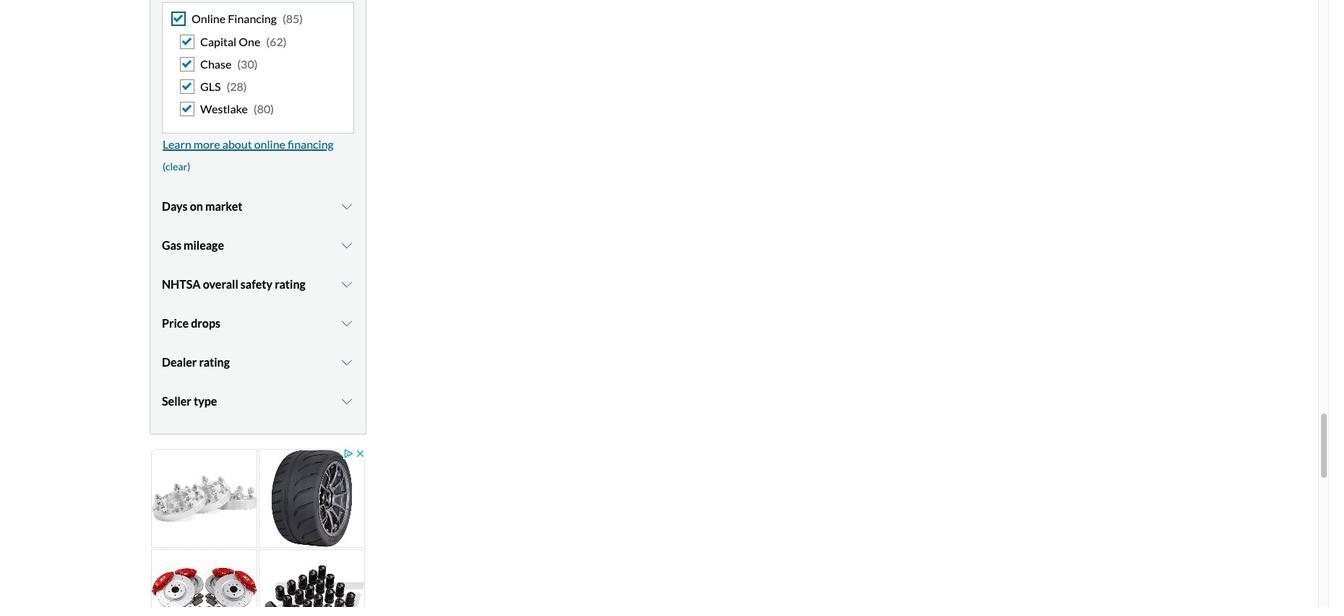Task type: locate. For each thing, give the bounding box(es) containing it.
3 chevron down image from the top
[[340, 318, 354, 330]]

online financing (85)
[[192, 12, 303, 26]]

learn more about online financing
[[163, 138, 334, 151]]

type
[[194, 395, 217, 409]]

0 vertical spatial rating
[[275, 278, 306, 292]]

chevron down image for price drops
[[340, 318, 354, 330]]

0 vertical spatial chevron down image
[[340, 201, 354, 213]]

seller type
[[162, 395, 217, 409]]

chevron down image for seller type
[[340, 396, 354, 408]]

1 horizontal spatial rating
[[275, 278, 306, 292]]

financing
[[288, 138, 334, 151]]

westlake (80)
[[200, 102, 274, 116]]

nhtsa
[[162, 278, 201, 292]]

(85)
[[283, 12, 303, 26]]

price drops button
[[162, 306, 354, 342]]

rating right dealer on the bottom of page
[[199, 356, 230, 370]]

(28)
[[227, 80, 247, 93]]

1 vertical spatial chevron down image
[[340, 357, 354, 369]]

one
[[239, 34, 260, 48]]

chevron down image inside gas mileage dropdown button
[[340, 240, 354, 252]]

gls (28)
[[200, 80, 247, 93]]

4 chevron down image from the top
[[340, 396, 354, 408]]

chevron down image
[[340, 240, 354, 252], [340, 279, 354, 291], [340, 318, 354, 330], [340, 396, 354, 408]]

(clear) button
[[162, 156, 191, 177]]

0 horizontal spatial rating
[[199, 356, 230, 370]]

chevron down image
[[340, 201, 354, 213], [340, 357, 354, 369]]

chevron down image inside seller type dropdown button
[[340, 396, 354, 408]]

chevron down image inside the days on market dropdown button
[[340, 201, 354, 213]]

chevron down image inside the dealer rating dropdown button
[[340, 357, 354, 369]]

1 chevron down image from the top
[[340, 201, 354, 213]]

nhtsa overall safety rating button
[[162, 267, 354, 303]]

chevron down image inside 'price drops' dropdown button
[[340, 318, 354, 330]]

drops
[[191, 317, 220, 331]]

2 chevron down image from the top
[[340, 357, 354, 369]]

rating
[[275, 278, 306, 292], [199, 356, 230, 370]]

mileage
[[184, 239, 224, 253]]

1 chevron down image from the top
[[340, 240, 354, 252]]

(clear)
[[163, 160, 190, 173]]

dealer
[[162, 356, 197, 370]]

dealer rating button
[[162, 345, 354, 381]]

capital one (62)
[[200, 34, 287, 48]]

more
[[194, 138, 220, 151]]

2 chevron down image from the top
[[340, 279, 354, 291]]

price
[[162, 317, 189, 331]]

days on market
[[162, 200, 242, 214]]

days
[[162, 200, 188, 214]]

gas
[[162, 239, 181, 253]]

online
[[254, 138, 286, 151]]

rating right safety
[[275, 278, 306, 292]]

chase (30)
[[200, 57, 258, 71]]

days on market button
[[162, 189, 354, 225]]

seller
[[162, 395, 191, 409]]

1 vertical spatial rating
[[199, 356, 230, 370]]

chevron down image inside nhtsa overall safety rating dropdown button
[[340, 279, 354, 291]]

(30)
[[237, 57, 258, 71]]



Task type: vqa. For each thing, say whether or not it's contained in the screenshot.


Task type: describe. For each thing, give the bounding box(es) containing it.
advertisement region
[[150, 448, 366, 608]]

chase
[[200, 57, 232, 71]]

chevron down image for nhtsa overall safety rating
[[340, 279, 354, 291]]

gls
[[200, 80, 221, 93]]

gas mileage button
[[162, 228, 354, 264]]

financing
[[228, 12, 277, 26]]

market
[[205, 200, 242, 214]]

(62)
[[266, 34, 287, 48]]

seller type button
[[162, 384, 354, 420]]

rating inside nhtsa overall safety rating dropdown button
[[275, 278, 306, 292]]

about
[[223, 138, 252, 151]]

chevron down image for gas mileage
[[340, 240, 354, 252]]

westlake
[[200, 102, 248, 116]]

learn
[[163, 138, 191, 151]]

chevron down image for dealer rating
[[340, 357, 354, 369]]

(80)
[[254, 102, 274, 116]]

chevron down image for days on market
[[340, 201, 354, 213]]

online
[[192, 12, 226, 26]]

gas mileage
[[162, 239, 224, 253]]

on
[[190, 200, 203, 214]]

dealer rating
[[162, 356, 230, 370]]

nhtsa overall safety rating
[[162, 278, 306, 292]]

safety
[[241, 278, 273, 292]]

price drops
[[162, 317, 220, 331]]

capital
[[200, 34, 237, 48]]

overall
[[203, 278, 238, 292]]

rating inside the dealer rating dropdown button
[[199, 356, 230, 370]]

learn more about online financing button
[[162, 134, 335, 156]]



